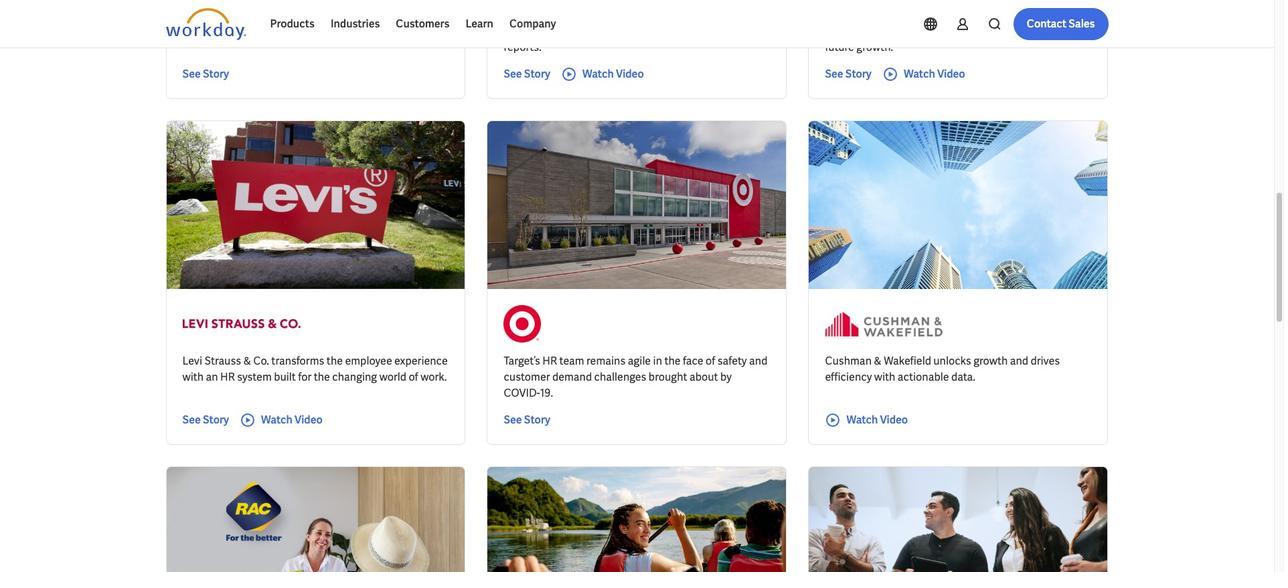 Task type: locate. For each thing, give the bounding box(es) containing it.
see for see story "link" below reports. at the top
[[504, 67, 522, 81]]

1 horizontal spatial with
[[874, 370, 895, 384]]

products
[[270, 17, 315, 31]]

experience
[[394, 354, 448, 368]]

0 vertical spatial to
[[691, 8, 702, 22]]

company
[[509, 17, 556, 31]]

1 & from the left
[[243, 354, 251, 368]]

and left drives
[[1010, 354, 1028, 368]]

0 horizontal spatial data,
[[694, 24, 718, 38]]

co.
[[253, 354, 269, 368]]

see for see story "link" underneath critical
[[182, 67, 201, 81]]

wakefield
[[884, 354, 931, 368]]

world
[[379, 370, 406, 384]]

see for see story "link" underneath an
[[182, 413, 201, 427]]

2 with from the left
[[874, 370, 895, 384]]

see story
[[182, 67, 229, 81], [504, 67, 550, 81], [825, 67, 872, 81], [182, 413, 229, 427], [504, 413, 550, 427]]

watch
[[582, 67, 614, 81], [904, 67, 935, 81], [261, 413, 293, 427], [847, 413, 878, 427]]

story for see story "link" under covid-
[[524, 413, 550, 427]]

more button
[[449, 7, 509, 34]]

video down actionable
[[880, 413, 908, 427]]

1 with from the left
[[182, 370, 204, 384]]

of right out
[[327, 24, 336, 38]]

1 vertical spatial data,
[[694, 24, 718, 38]]

see down covid-
[[504, 413, 522, 427]]

watch for 'watch video' link corresponding to see story "link" below future
[[904, 67, 935, 81]]

hr left team
[[543, 354, 557, 368]]

watch video link down payroll
[[561, 66, 644, 82]]

ohio state leans into data, empowering leaders and teams to make informed decisions around areas of future growth.
[[825, 8, 1073, 54]]

products button
[[262, 8, 323, 40]]

business outcome button
[[320, 7, 438, 34]]

all
[[548, 15, 559, 27]]

1 horizontal spatial to
[[857, 24, 868, 38]]

real-
[[312, 8, 333, 22]]

video down the deductions,
[[616, 67, 644, 81]]

the
[[327, 354, 343, 368], [664, 354, 681, 368], [314, 370, 330, 384]]

growth.
[[857, 40, 893, 54]]

team
[[559, 354, 584, 368]]

levi
[[182, 354, 202, 368]]

see story down covid-
[[504, 413, 550, 427]]

watch down built
[[261, 413, 293, 427]]

2 & from the left
[[874, 354, 882, 368]]

watch for see story "link" below reports. at the top's 'watch video' link
[[582, 67, 614, 81]]

out
[[308, 24, 324, 38]]

see down reports. at the top
[[504, 67, 522, 81]]

see story link down reports. at the top
[[504, 66, 550, 82]]

more
[[459, 15, 482, 27]]

see down critical
[[182, 67, 201, 81]]

to down state
[[857, 24, 868, 38]]

watch for 'watch video' link underneath efficiency
[[847, 413, 878, 427]]

the right "in"
[[664, 354, 681, 368]]

of inside target's hr team remains agile in the face of safety and customer demand challenges brought about by covid-19.
[[706, 354, 715, 368]]

customer
[[504, 370, 550, 384]]

see story link down future
[[825, 66, 872, 82]]

with inside levi strauss & co. transforms the employee experience with an hr system built for the changing world of work.
[[182, 370, 204, 384]]

and inside ohio state leans into data, empowering leaders and teams to make informed decisions around areas of future growth.
[[1055, 8, 1073, 22]]

to left access
[[691, 8, 702, 22]]

and right "safety"
[[749, 354, 768, 368]]

of down experience
[[409, 370, 418, 384]]

business outcome
[[331, 15, 411, 27]]

0 horizontal spatial to
[[691, 8, 702, 22]]

video down ohio state leans into data, empowering leaders and teams to make informed decisions around areas of future growth.
[[937, 67, 965, 81]]

of right face
[[706, 354, 715, 368]]

0 horizontal spatial with
[[182, 370, 204, 384]]

watch down efficiency
[[847, 413, 878, 427]]

areas
[[1030, 24, 1056, 38]]

data, right into
[[928, 8, 952, 22]]

work.
[[421, 370, 447, 384]]

payroll
[[567, 24, 599, 38]]

story down growth.
[[845, 67, 872, 81]]

story down reports. at the top
[[524, 67, 550, 81]]

ensure
[[393, 8, 426, 22]]

by
[[720, 370, 732, 384]]

with
[[182, 370, 204, 384], [874, 370, 895, 384]]

never
[[278, 24, 306, 38]]

about
[[690, 370, 718, 384]]

see down levi
[[182, 413, 201, 427]]

1 horizontal spatial data,
[[928, 8, 952, 22]]

data, inside the self-service options enable employees to access and change their payroll deductions, review data, and run reports.
[[694, 24, 718, 38]]

1 horizontal spatial hr
[[543, 354, 557, 368]]

of inside levi strauss & co. transforms the employee experience with an hr system built for the changing world of work.
[[409, 370, 418, 384]]

cushman & wakefield unlocks growth and drives efficiency with actionable data.
[[825, 354, 1060, 384]]

of left sales on the top right of the page
[[1059, 24, 1068, 38]]

customers button
[[388, 8, 458, 40]]

state
[[851, 8, 877, 22]]

automated workflows and real-time insight ensure critical supplies are never out of stock.
[[182, 8, 426, 38]]

see story down reports. at the top
[[504, 67, 550, 81]]

around
[[993, 24, 1028, 38]]

hr
[[543, 354, 557, 368], [220, 370, 235, 384]]

1 vertical spatial to
[[857, 24, 868, 38]]

watch video link down informed at the top right of the page
[[882, 66, 965, 82]]

story down critical
[[203, 67, 229, 81]]

the right for
[[314, 370, 330, 384]]

data,
[[928, 8, 952, 22], [694, 24, 718, 38]]

watch video link for see story "link" below future
[[882, 66, 965, 82]]

1 horizontal spatial &
[[874, 354, 882, 368]]

see story link
[[182, 66, 229, 82], [504, 66, 550, 82], [825, 66, 872, 82], [182, 412, 229, 428], [504, 412, 550, 428]]

watch video for see story "link" below reports. at the top
[[582, 67, 644, 81]]

video for see story "link" below reports. at the top's 'watch video' link
[[616, 67, 644, 81]]

watch video link for see story "link" underneath an
[[240, 412, 323, 428]]

target corporation image
[[504, 305, 541, 343]]

and up areas
[[1055, 8, 1073, 22]]

& right the cushman
[[874, 354, 882, 368]]

are
[[261, 24, 276, 38]]

with down levi
[[182, 370, 204, 384]]

watch video link
[[561, 66, 644, 82], [882, 66, 965, 82], [240, 412, 323, 428], [825, 412, 908, 428]]

watch down payroll
[[582, 67, 614, 81]]

watch video down built
[[261, 413, 323, 427]]

see for see story "link" below future
[[825, 67, 843, 81]]

see story link down critical
[[182, 66, 229, 82]]

supplies
[[218, 24, 258, 38]]

with inside cushman & wakefield unlocks growth and drives efficiency with actionable data.
[[874, 370, 895, 384]]

video for 'watch video' link underneath efficiency
[[880, 413, 908, 427]]

see story down future
[[825, 67, 872, 81]]

watch video link down built
[[240, 412, 323, 428]]

story for see story "link" underneath an
[[203, 413, 229, 427]]

story down 19.
[[524, 413, 550, 427]]

target's hr team remains agile in the face of safety and customer demand challenges brought about by covid-19.
[[504, 354, 768, 400]]

of
[[327, 24, 336, 38], [1059, 24, 1068, 38], [706, 354, 715, 368], [409, 370, 418, 384]]

& inside levi strauss & co. transforms the employee experience with an hr system built for the changing world of work.
[[243, 354, 251, 368]]

& left co.
[[243, 354, 251, 368]]

and up never
[[291, 8, 309, 22]]

and
[[291, 8, 309, 22], [740, 8, 758, 22], [1055, 8, 1073, 22], [721, 24, 739, 38], [749, 354, 768, 368], [1010, 354, 1028, 368]]

and inside target's hr team remains agile in the face of safety and customer demand challenges brought about by covid-19.
[[749, 354, 768, 368]]

with down wakefield
[[874, 370, 895, 384]]

ohio
[[825, 8, 848, 22]]

0 horizontal spatial hr
[[220, 370, 235, 384]]

brought
[[649, 370, 687, 384]]

watch video down the deductions,
[[582, 67, 644, 81]]

0 vertical spatial hr
[[543, 354, 557, 368]]

see down future
[[825, 67, 843, 81]]

demand
[[552, 370, 592, 384]]

video
[[616, 67, 644, 81], [937, 67, 965, 81], [295, 413, 323, 427], [880, 413, 908, 427]]

watch down informed at the top right of the page
[[904, 67, 935, 81]]

watch video for see story "link" below future
[[904, 67, 965, 81]]

video for 'watch video' link associated with see story "link" underneath an
[[295, 413, 323, 427]]

watch video link for see story "link" below reports. at the top
[[561, 66, 644, 82]]

0 vertical spatial data,
[[928, 8, 952, 22]]

story down an
[[203, 413, 229, 427]]

hr right an
[[220, 370, 235, 384]]

the up changing
[[327, 354, 343, 368]]

learn
[[466, 17, 493, 31]]

see story link down an
[[182, 412, 229, 428]]

watch video down informed at the top right of the page
[[904, 67, 965, 81]]

video down for
[[295, 413, 323, 427]]

data, down access
[[694, 24, 718, 38]]

challenges
[[594, 370, 646, 384]]

Search Customer Stories text field
[[918, 9, 1082, 32]]

0 horizontal spatial &
[[243, 354, 251, 368]]

watch video for see story "link" underneath an
[[261, 413, 323, 427]]

1 vertical spatial hr
[[220, 370, 235, 384]]



Task type: describe. For each thing, give the bounding box(es) containing it.
video for 'watch video' link corresponding to see story "link" below future
[[937, 67, 965, 81]]

topic button
[[166, 7, 226, 34]]

deductions,
[[601, 24, 658, 38]]

strauss
[[204, 354, 241, 368]]

face
[[683, 354, 703, 368]]

levi strauss & co. transforms the employee experience with an hr system built for the changing world of work.
[[182, 354, 448, 384]]

employees
[[637, 8, 689, 22]]

built
[[274, 370, 296, 384]]

business
[[331, 15, 370, 27]]

data, inside ohio state leans into data, empowering leaders and teams to make informed decisions around areas of future growth.
[[928, 8, 952, 22]]

their
[[542, 24, 565, 38]]

sales
[[1069, 17, 1095, 31]]

story for see story "link" below future
[[845, 67, 872, 81]]

agile
[[628, 354, 651, 368]]

outcome
[[371, 15, 411, 27]]

employee
[[345, 354, 392, 368]]

industry button
[[237, 7, 310, 34]]

industry
[[247, 15, 283, 27]]

industries button
[[323, 8, 388, 40]]

with for strauss
[[182, 370, 204, 384]]

levi strauss image
[[182, 305, 300, 343]]

contact sales link
[[1013, 8, 1108, 40]]

hr inside levi strauss & co. transforms the employee experience with an hr system built for the changing world of work.
[[220, 370, 235, 384]]

with for &
[[874, 370, 895, 384]]

make
[[870, 24, 896, 38]]

service
[[526, 8, 560, 22]]

options
[[563, 8, 599, 22]]

watch video down efficiency
[[847, 413, 908, 427]]

clear all button
[[519, 7, 563, 34]]

watch video link down efficiency
[[825, 412, 908, 428]]

story for see story "link" underneath critical
[[203, 67, 229, 81]]

empowering
[[955, 8, 1015, 22]]

informed
[[899, 24, 942, 38]]

changing
[[332, 370, 377, 384]]

review
[[660, 24, 692, 38]]

covid-
[[504, 386, 540, 400]]

and up run
[[740, 8, 758, 22]]

safety
[[718, 354, 747, 368]]

insight
[[357, 8, 391, 22]]

automated
[[182, 8, 237, 22]]

watch for 'watch video' link associated with see story "link" underneath an
[[261, 413, 293, 427]]

go to the homepage image
[[166, 8, 246, 40]]

remains
[[586, 354, 626, 368]]

19.
[[540, 386, 553, 400]]

run
[[741, 24, 758, 38]]

see story down critical
[[182, 67, 229, 81]]

an
[[206, 370, 218, 384]]

teams
[[825, 24, 855, 38]]

the inside target's hr team remains agile in the face of safety and customer demand challenges brought about by covid-19.
[[664, 354, 681, 368]]

to inside the self-service options enable employees to access and change their payroll deductions, review data, and run reports.
[[691, 8, 702, 22]]

to inside ohio state leans into data, empowering leaders and teams to make informed decisions around areas of future growth.
[[857, 24, 868, 38]]

transforms
[[271, 354, 324, 368]]

critical
[[182, 24, 216, 38]]

see story down an
[[182, 413, 229, 427]]

change
[[504, 24, 539, 38]]

target's
[[504, 354, 540, 368]]

of inside automated workflows and real-time insight ensure critical supplies are never out of stock.
[[327, 24, 336, 38]]

actionable
[[898, 370, 949, 384]]

unlocks
[[934, 354, 971, 368]]

industries
[[331, 17, 380, 31]]

clear all
[[523, 15, 559, 27]]

enable
[[602, 8, 635, 22]]

self-
[[504, 8, 526, 22]]

see for see story "link" under covid-
[[504, 413, 522, 427]]

of inside ohio state leans into data, empowering leaders and teams to make informed decisions around areas of future growth.
[[1059, 24, 1068, 38]]

hr inside target's hr team remains agile in the face of safety and customer demand challenges brought about by covid-19.
[[543, 354, 557, 368]]

company button
[[501, 8, 564, 40]]

clear
[[523, 15, 546, 27]]

cushman & wakefield image
[[825, 305, 943, 343]]

customers
[[396, 17, 450, 31]]

workflows
[[239, 8, 289, 22]]

self-service options enable employees to access and change their payroll deductions, review data, and run reports.
[[504, 8, 758, 54]]

story for see story "link" below reports. at the top
[[524, 67, 550, 81]]

decisions
[[945, 24, 991, 38]]

system
[[237, 370, 272, 384]]

data.
[[951, 370, 975, 384]]

in
[[653, 354, 662, 368]]

leans
[[879, 8, 905, 22]]

future
[[825, 40, 854, 54]]

and inside automated workflows and real-time insight ensure critical supplies are never out of stock.
[[291, 8, 309, 22]]

reports.
[[504, 40, 541, 54]]

efficiency
[[825, 370, 872, 384]]

& inside cushman & wakefield unlocks growth and drives efficiency with actionable data.
[[874, 354, 882, 368]]

contact sales
[[1027, 17, 1095, 31]]

into
[[907, 8, 926, 22]]

access
[[704, 8, 737, 22]]

and inside cushman & wakefield unlocks growth and drives efficiency with actionable data.
[[1010, 354, 1028, 368]]

stock.
[[338, 24, 368, 38]]

time
[[333, 8, 355, 22]]

for
[[298, 370, 312, 384]]

see story link down covid-
[[504, 412, 550, 428]]

growth
[[974, 354, 1008, 368]]

cushman
[[825, 354, 872, 368]]

and down access
[[721, 24, 739, 38]]

learn button
[[458, 8, 501, 40]]

leaders
[[1017, 8, 1053, 22]]



Task type: vqa. For each thing, say whether or not it's contained in the screenshot.
Target Corporation image on the bottom of the page
yes



